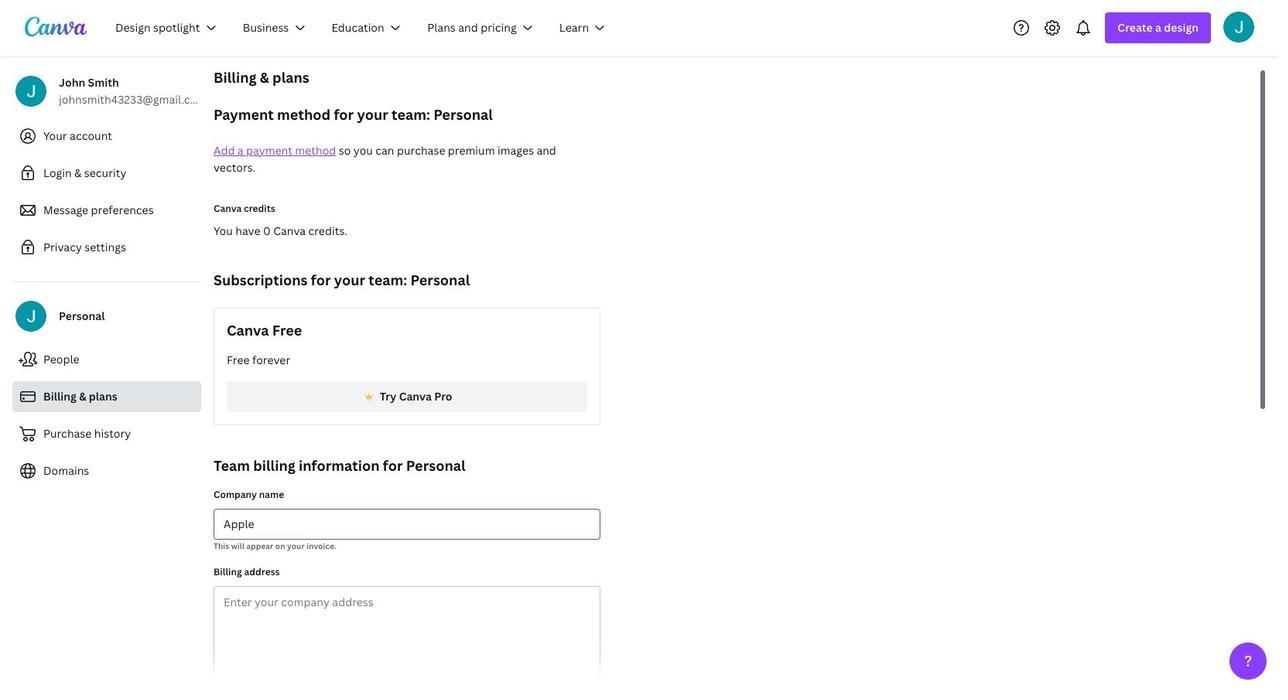 Task type: vqa. For each thing, say whether or not it's contained in the screenshot.
Doc 'IMAGE'
no



Task type: locate. For each thing, give the bounding box(es) containing it.
top level navigation element
[[105, 12, 622, 43]]

Enter your company address text field
[[214, 588, 600, 688]]

john smith image
[[1224, 11, 1255, 42]]

Enter your company name text field
[[224, 510, 591, 540]]



